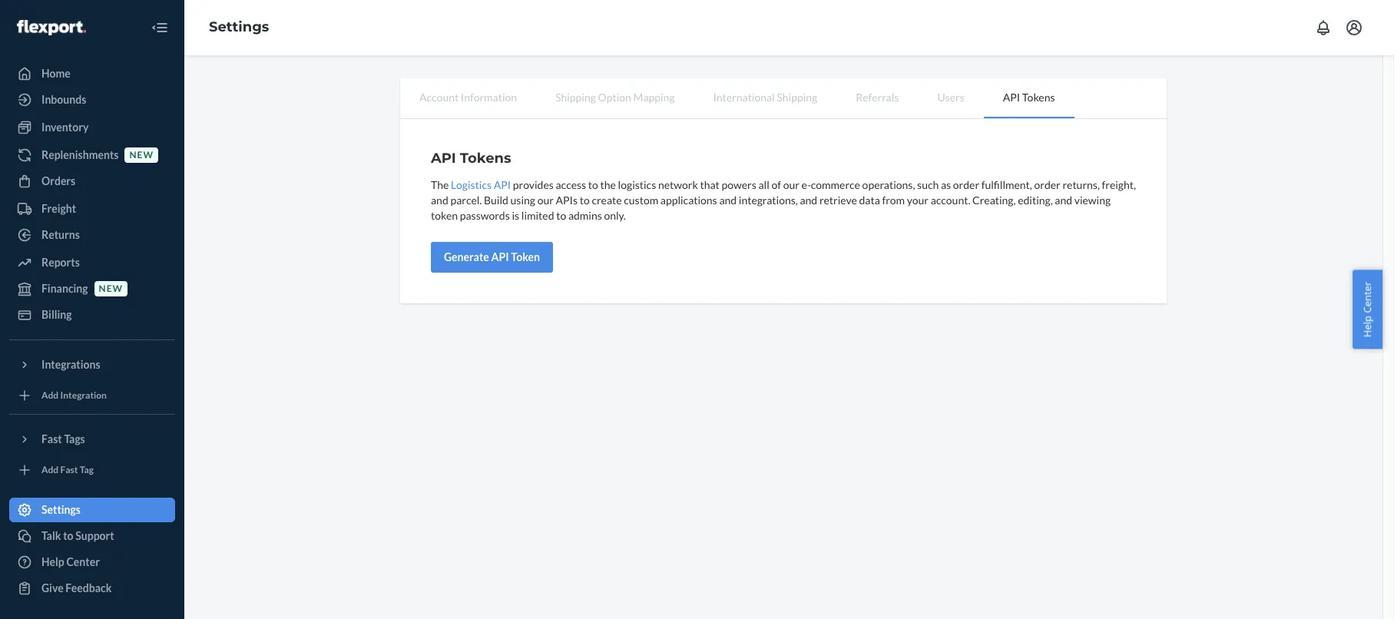 Task type: describe. For each thing, give the bounding box(es) containing it.
editing,
[[1018, 194, 1053, 207]]

fulfillment,
[[982, 178, 1033, 191]]

0 horizontal spatial center
[[66, 556, 100, 569]]

to down apis
[[557, 209, 567, 222]]

talk to support button
[[9, 524, 175, 549]]

orders link
[[9, 169, 175, 194]]

that
[[701, 178, 720, 191]]

custom
[[624, 194, 659, 207]]

add integration
[[42, 390, 107, 402]]

home
[[42, 67, 71, 80]]

limited
[[522, 209, 555, 222]]

shipping inside tab
[[556, 91, 596, 104]]

only.
[[604, 209, 626, 222]]

create
[[592, 194, 622, 207]]

all
[[759, 178, 770, 191]]

0 horizontal spatial settings link
[[9, 498, 175, 523]]

feedback
[[66, 582, 112, 595]]

4 and from the left
[[1056, 194, 1073, 207]]

apis
[[556, 194, 578, 207]]

generate
[[444, 251, 489, 264]]

0 vertical spatial settings
[[209, 19, 269, 35]]

viewing
[[1075, 194, 1111, 207]]

logistics api link
[[451, 178, 511, 191]]

mapping
[[634, 91, 675, 104]]

freight
[[42, 202, 76, 215]]

talk
[[42, 530, 61, 543]]

information
[[461, 91, 517, 104]]

option
[[598, 91, 632, 104]]

integrations
[[42, 358, 100, 371]]

billing link
[[9, 303, 175, 327]]

provides access to the logistics network that powers all of our e-commerce operations, such as order fulfillment, order returns, freight, and parcel. build using our apis to create custom applications and integrations, and retrieve data from your account. creating, editing, and viewing token passwords is limited to admins only.
[[431, 178, 1137, 222]]

integrations button
[[9, 353, 175, 377]]

passwords
[[460, 209, 510, 222]]

freight,
[[1103, 178, 1137, 191]]

the
[[601, 178, 616, 191]]

fast tags
[[42, 433, 85, 446]]

returns
[[42, 228, 80, 241]]

talk to support
[[42, 530, 114, 543]]

flexport logo image
[[17, 20, 86, 35]]

close navigation image
[[151, 18, 169, 37]]

to inside button
[[63, 530, 73, 543]]

account.
[[931, 194, 971, 207]]

logistics
[[451, 178, 492, 191]]

tags
[[64, 433, 85, 446]]

retrieve
[[820, 194, 858, 207]]

add fast tag
[[42, 465, 94, 476]]

new for replenishments
[[129, 149, 154, 161]]

shipping option mapping tab
[[537, 78, 694, 117]]

1 vertical spatial help
[[42, 556, 64, 569]]

open notifications image
[[1315, 18, 1333, 37]]

new for financing
[[99, 283, 123, 295]]

fast tags button
[[9, 427, 175, 452]]

commerce
[[811, 178, 861, 191]]

add for add integration
[[42, 390, 59, 402]]

admins
[[569, 209, 602, 222]]

inbounds link
[[9, 88, 175, 112]]

give feedback
[[42, 582, 112, 595]]

0 vertical spatial settings link
[[209, 19, 269, 35]]

1 and from the left
[[431, 194, 449, 207]]

0 horizontal spatial tokens
[[460, 150, 512, 167]]

network
[[659, 178, 698, 191]]

0 horizontal spatial api tokens
[[431, 150, 512, 167]]

creating,
[[973, 194, 1016, 207]]

center inside button
[[1361, 282, 1375, 313]]

of
[[772, 178, 782, 191]]

account information
[[420, 91, 517, 104]]

from
[[883, 194, 905, 207]]

api tokens inside tab
[[1004, 91, 1056, 104]]

your
[[908, 194, 929, 207]]

tag
[[80, 465, 94, 476]]

to up admins
[[580, 194, 590, 207]]

give
[[42, 582, 64, 595]]

financing
[[42, 282, 88, 295]]

0 horizontal spatial our
[[538, 194, 554, 207]]

reports
[[42, 256, 80, 269]]

tab list containing account information
[[400, 78, 1167, 119]]

returns link
[[9, 223, 175, 247]]

parcel.
[[451, 194, 482, 207]]

the
[[431, 178, 449, 191]]

1 vertical spatial fast
[[60, 465, 78, 476]]

applications
[[661, 194, 718, 207]]



Task type: vqa. For each thing, say whether or not it's contained in the screenshot.
Connect within button
no



Task type: locate. For each thing, give the bounding box(es) containing it.
open account menu image
[[1346, 18, 1364, 37]]

1 horizontal spatial help
[[1361, 316, 1375, 338]]

and down powers
[[720, 194, 737, 207]]

to right talk at the left of the page
[[63, 530, 73, 543]]

token
[[431, 209, 458, 222]]

api left token
[[491, 251, 509, 264]]

api
[[1004, 91, 1021, 104], [431, 150, 456, 167], [494, 178, 511, 191], [491, 251, 509, 264]]

build
[[484, 194, 509, 207]]

api up the
[[431, 150, 456, 167]]

referrals
[[856, 91, 900, 104]]

2 and from the left
[[720, 194, 737, 207]]

give feedback button
[[9, 576, 175, 601]]

billing
[[42, 308, 72, 321]]

inbounds
[[42, 93, 86, 106]]

1 vertical spatial settings link
[[9, 498, 175, 523]]

shipping option mapping
[[556, 91, 675, 104]]

0 vertical spatial api tokens
[[1004, 91, 1056, 104]]

reports link
[[9, 251, 175, 275]]

order right the as
[[954, 178, 980, 191]]

1 vertical spatial help center
[[42, 556, 100, 569]]

1 horizontal spatial help center
[[1361, 282, 1375, 338]]

new down reports link at left top
[[99, 283, 123, 295]]

our up limited
[[538, 194, 554, 207]]

tokens
[[1023, 91, 1056, 104], [460, 150, 512, 167]]

1 order from the left
[[954, 178, 980, 191]]

account
[[420, 91, 459, 104]]

integrations,
[[739, 194, 798, 207]]

logistics
[[618, 178, 657, 191]]

0 vertical spatial tokens
[[1023, 91, 1056, 104]]

fast left the tags
[[42, 433, 62, 446]]

3 and from the left
[[800, 194, 818, 207]]

shipping left the option
[[556, 91, 596, 104]]

1 horizontal spatial order
[[1035, 178, 1061, 191]]

add
[[42, 390, 59, 402], [42, 465, 59, 476]]

replenishments
[[42, 148, 119, 161]]

0 horizontal spatial order
[[954, 178, 980, 191]]

api tokens
[[1004, 91, 1056, 104], [431, 150, 512, 167]]

0 horizontal spatial shipping
[[556, 91, 596, 104]]

1 vertical spatial settings
[[42, 503, 81, 516]]

1 add from the top
[[42, 390, 59, 402]]

generate api token button
[[431, 242, 553, 273]]

api inside generate api token button
[[491, 251, 509, 264]]

help center button
[[1354, 270, 1383, 349]]

freight link
[[9, 197, 175, 221]]

add fast tag link
[[9, 458, 175, 483]]

to
[[589, 178, 599, 191], [580, 194, 590, 207], [557, 209, 567, 222], [63, 530, 73, 543]]

1 shipping from the left
[[556, 91, 596, 104]]

1 horizontal spatial our
[[784, 178, 800, 191]]

settings
[[209, 19, 269, 35], [42, 503, 81, 516]]

fast
[[42, 433, 62, 446], [60, 465, 78, 476]]

new
[[129, 149, 154, 161], [99, 283, 123, 295]]

api right "users"
[[1004, 91, 1021, 104]]

1 horizontal spatial center
[[1361, 282, 1375, 313]]

0 vertical spatial help center
[[1361, 282, 1375, 338]]

generate api token
[[444, 251, 540, 264]]

shipping
[[556, 91, 596, 104], [777, 91, 818, 104]]

0 horizontal spatial help
[[42, 556, 64, 569]]

0 vertical spatial new
[[129, 149, 154, 161]]

0 horizontal spatial settings
[[42, 503, 81, 516]]

international shipping tab
[[694, 78, 837, 117]]

e-
[[802, 178, 811, 191]]

api inside api tokens tab
[[1004, 91, 1021, 104]]

add integration link
[[9, 384, 175, 408]]

home link
[[9, 61, 175, 86]]

help center inside help center button
[[1361, 282, 1375, 338]]

and down 'e-'
[[800, 194, 818, 207]]

add for add fast tag
[[42, 465, 59, 476]]

settings link
[[209, 19, 269, 35], [9, 498, 175, 523]]

returns,
[[1063, 178, 1101, 191]]

fast inside dropdown button
[[42, 433, 62, 446]]

users
[[938, 91, 965, 104]]

1 vertical spatial tokens
[[460, 150, 512, 167]]

as
[[941, 178, 952, 191]]

support
[[76, 530, 114, 543]]

to left the at top left
[[589, 178, 599, 191]]

0 vertical spatial our
[[784, 178, 800, 191]]

1 horizontal spatial api tokens
[[1004, 91, 1056, 104]]

shipping right international
[[777, 91, 818, 104]]

the logistics api
[[431, 178, 511, 191]]

1 vertical spatial our
[[538, 194, 554, 207]]

our left 'e-'
[[784, 178, 800, 191]]

orders
[[42, 174, 75, 188]]

account information tab
[[400, 78, 537, 117]]

0 vertical spatial fast
[[42, 433, 62, 446]]

referrals tab
[[837, 78, 919, 117]]

access
[[556, 178, 587, 191]]

order up editing, in the top right of the page
[[1035, 178, 1061, 191]]

tokens inside tab
[[1023, 91, 1056, 104]]

inventory link
[[9, 115, 175, 140]]

0 vertical spatial center
[[1361, 282, 1375, 313]]

inventory
[[42, 121, 89, 134]]

0 vertical spatial add
[[42, 390, 59, 402]]

help center inside help center link
[[42, 556, 100, 569]]

1 horizontal spatial tokens
[[1023, 91, 1056, 104]]

1 horizontal spatial settings
[[209, 19, 269, 35]]

provides
[[513, 178, 554, 191]]

1 horizontal spatial settings link
[[209, 19, 269, 35]]

2 order from the left
[[1035, 178, 1061, 191]]

api tokens tab
[[984, 78, 1075, 118]]

data
[[860, 194, 881, 207]]

and down returns, in the top right of the page
[[1056, 194, 1073, 207]]

our
[[784, 178, 800, 191], [538, 194, 554, 207]]

powers
[[722, 178, 757, 191]]

international
[[714, 91, 775, 104]]

1 horizontal spatial shipping
[[777, 91, 818, 104]]

1 vertical spatial api tokens
[[431, 150, 512, 167]]

0 horizontal spatial help center
[[42, 556, 100, 569]]

api up build
[[494, 178, 511, 191]]

1 vertical spatial new
[[99, 283, 123, 295]]

such
[[918, 178, 939, 191]]

0 horizontal spatial new
[[99, 283, 123, 295]]

1 horizontal spatial new
[[129, 149, 154, 161]]

new up the orders "link" in the top left of the page
[[129, 149, 154, 161]]

add down fast tags
[[42, 465, 59, 476]]

and down the
[[431, 194, 449, 207]]

0 vertical spatial help
[[1361, 316, 1375, 338]]

help center link
[[9, 550, 175, 575]]

tab list
[[400, 78, 1167, 119]]

operations,
[[863, 178, 916, 191]]

users tab
[[919, 78, 984, 117]]

2 add from the top
[[42, 465, 59, 476]]

international shipping
[[714, 91, 818, 104]]

fast left 'tag'
[[60, 465, 78, 476]]

is
[[512, 209, 520, 222]]

integration
[[60, 390, 107, 402]]

1 vertical spatial add
[[42, 465, 59, 476]]

2 shipping from the left
[[777, 91, 818, 104]]

add left integration in the bottom left of the page
[[42, 390, 59, 402]]

help
[[1361, 316, 1375, 338], [42, 556, 64, 569]]

shipping inside tab
[[777, 91, 818, 104]]

using
[[511, 194, 536, 207]]

token
[[511, 251, 540, 264]]

1 vertical spatial center
[[66, 556, 100, 569]]

help inside button
[[1361, 316, 1375, 338]]



